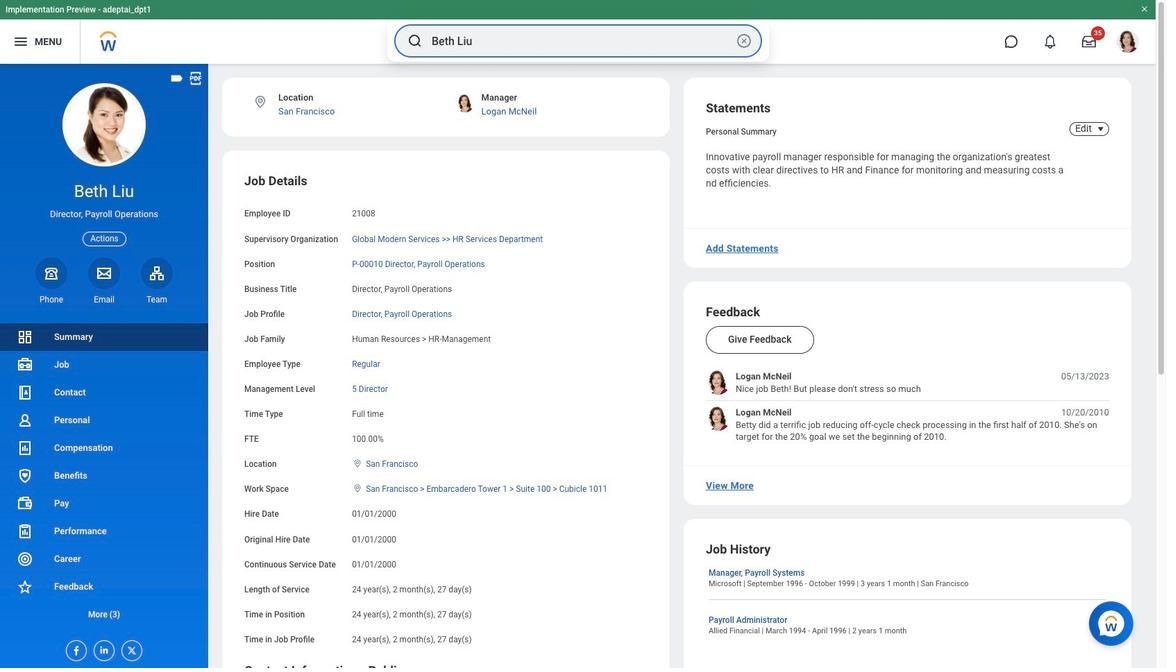 Task type: vqa. For each thing, say whether or not it's contained in the screenshot.
right list
yes



Task type: locate. For each thing, give the bounding box(es) containing it.
2 employee's photo (logan mcneil) image from the top
[[706, 407, 730, 431]]

career image
[[17, 551, 33, 568]]

banner
[[0, 0, 1156, 64]]

linkedin image
[[94, 641, 110, 656]]

None search field
[[387, 20, 769, 62]]

team beth liu element
[[141, 294, 173, 305]]

0 horizontal spatial list
[[0, 323, 208, 629]]

employee's photo (logan mcneil) image
[[706, 371, 730, 395], [706, 407, 730, 431]]

justify image
[[12, 33, 29, 50]]

group
[[244, 173, 648, 646]]

location image
[[352, 459, 363, 469], [352, 484, 363, 494]]

list
[[0, 323, 208, 629], [706, 371, 1109, 443]]

full time element
[[352, 407, 384, 419]]

navigation pane region
[[0, 64, 208, 669]]

1 employee's photo (logan mcneil) image from the top
[[706, 371, 730, 395]]

inbox large image
[[1082, 35, 1096, 49]]

search image
[[407, 33, 423, 49]]

view printable version (pdf) image
[[188, 71, 203, 86]]

tag image
[[169, 71, 185, 86]]

0 vertical spatial location image
[[352, 459, 363, 469]]

1 vertical spatial location image
[[352, 484, 363, 494]]

1 vertical spatial employee's photo (logan mcneil) image
[[706, 407, 730, 431]]

view team image
[[149, 265, 165, 282]]

email beth liu element
[[88, 294, 120, 305]]

performance image
[[17, 523, 33, 540]]

0 vertical spatial employee's photo (logan mcneil) image
[[706, 371, 730, 395]]

1 location image from the top
[[352, 459, 363, 469]]

job image
[[17, 357, 33, 373]]



Task type: describe. For each thing, give the bounding box(es) containing it.
caret down image
[[1093, 124, 1109, 135]]

2 location image from the top
[[352, 484, 363, 494]]

profile logan mcneil image
[[1117, 31, 1139, 56]]

contact image
[[17, 385, 33, 401]]

phone beth liu element
[[35, 294, 67, 305]]

notifications large image
[[1043, 35, 1057, 49]]

personal image
[[17, 412, 33, 429]]

x circle image
[[736, 33, 752, 49]]

summary image
[[17, 329, 33, 346]]

x image
[[122, 641, 137, 657]]

facebook image
[[67, 641, 82, 657]]

close environment banner image
[[1141, 5, 1149, 13]]

phone image
[[42, 265, 61, 282]]

mail image
[[96, 265, 112, 282]]

feedback image
[[17, 579, 33, 596]]

pay image
[[17, 496, 33, 512]]

1 horizontal spatial list
[[706, 371, 1109, 443]]

benefits image
[[17, 468, 33, 485]]

location image
[[253, 94, 268, 110]]

compensation image
[[17, 440, 33, 457]]

personal summary element
[[706, 124, 777, 137]]

Search Workday  search field
[[432, 26, 733, 56]]



